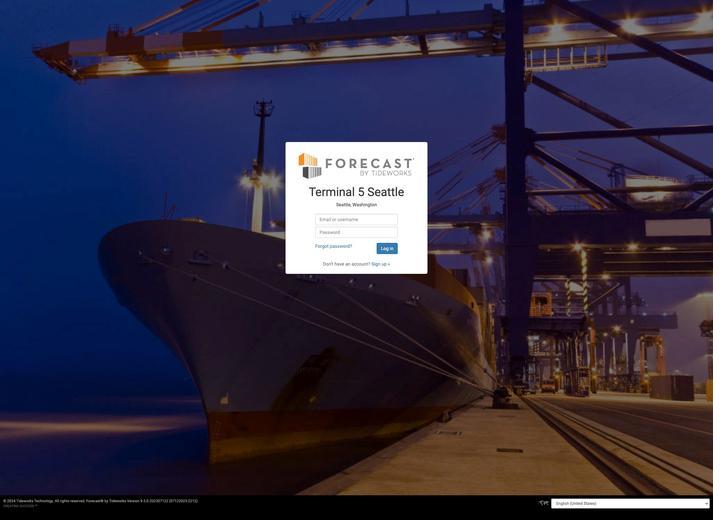 Task type: locate. For each thing, give the bounding box(es) containing it.
Password password field
[[315, 227, 398, 238]]



Task type: describe. For each thing, give the bounding box(es) containing it.
Email or username text field
[[315, 214, 398, 226]]

forecast® by tideworks image
[[299, 152, 414, 180]]



Task type: vqa. For each thing, say whether or not it's contained in the screenshot.
Forecast® by Tideworks image
yes



